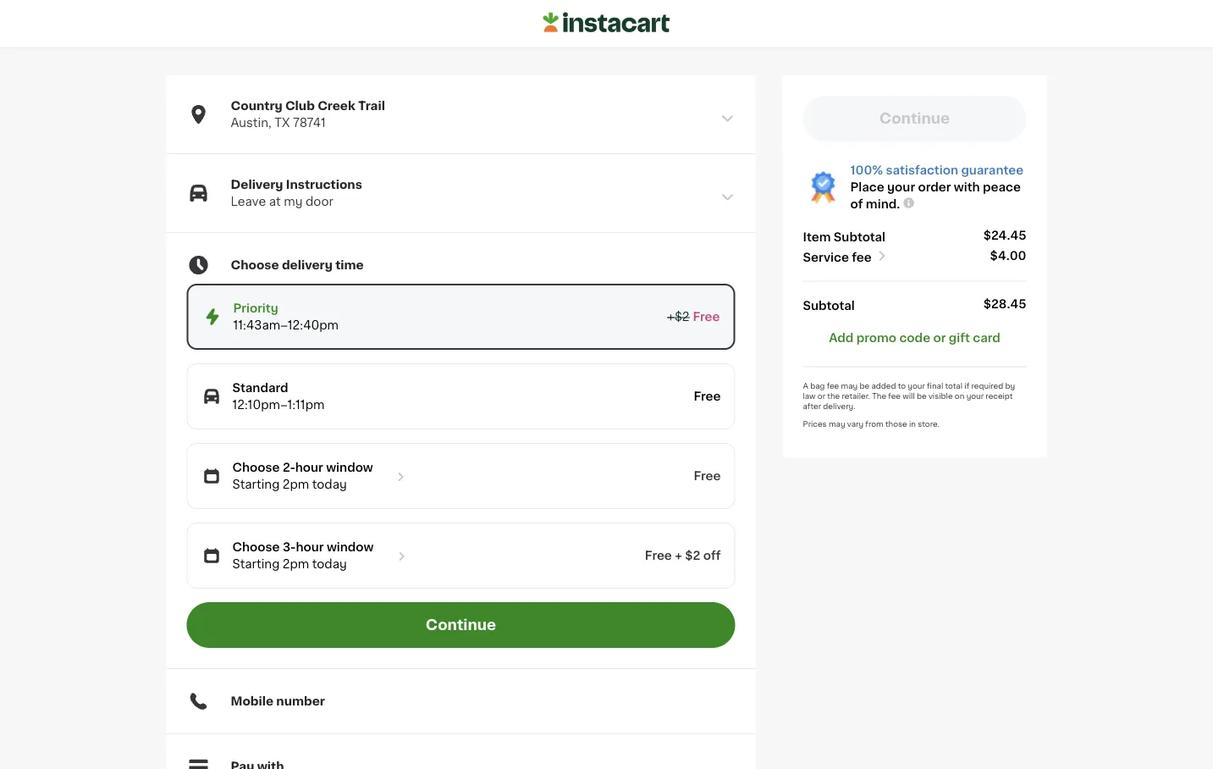 Task type: vqa. For each thing, say whether or not it's contained in the screenshot.
final
yes



Task type: locate. For each thing, give the bounding box(es) containing it.
your up will on the right of page
[[908, 382, 926, 390]]

0 vertical spatial 2pm
[[283, 479, 309, 490]]

item subtotal
[[803, 231, 886, 243]]

11:43am–12:40pm
[[233, 319, 339, 331]]

today for 3-
[[312, 558, 347, 570]]

delivery instructions image
[[720, 190, 736, 205]]

place your order with peace of mind.
[[851, 181, 1021, 210]]

satisfaction
[[886, 164, 959, 176]]

starting inside choose 3-hour window starting 2pm today
[[233, 558, 280, 570]]

1 vertical spatial choose
[[233, 462, 280, 473]]

2-
[[283, 462, 295, 473]]

free right +$2 at the top right of page
[[693, 311, 720, 323]]

choose inside choose 3-hour window starting 2pm today
[[233, 541, 280, 553]]

order
[[919, 181, 952, 193]]

subtotal up the add
[[803, 299, 855, 311]]

priority
[[233, 302, 278, 314]]

total
[[946, 382, 963, 390]]

in
[[910, 420, 916, 428]]

from
[[866, 420, 884, 428]]

2pm down '3-'
[[283, 558, 309, 570]]

final
[[928, 382, 944, 390]]

subtotal up service fee
[[834, 231, 886, 243]]

2pm inside choose 3-hour window starting 2pm today
[[283, 558, 309, 570]]

0 vertical spatial your
[[888, 181, 916, 193]]

choose up priority
[[231, 259, 279, 271]]

subtotal
[[834, 231, 886, 243], [803, 299, 855, 311]]

0 vertical spatial hour
[[295, 462, 323, 473]]

choose 2-hour window starting 2pm today
[[233, 462, 373, 490]]

a
[[803, 382, 809, 390]]

hour inside choose 2-hour window starting 2pm today
[[295, 462, 323, 473]]

store.
[[918, 420, 940, 428]]

0 vertical spatial may
[[842, 382, 858, 390]]

1 today from the top
[[312, 479, 347, 490]]

2pm inside choose 2-hour window starting 2pm today
[[283, 479, 309, 490]]

1 vertical spatial fee
[[827, 382, 840, 390]]

required
[[972, 382, 1004, 390]]

may
[[842, 382, 858, 390], [829, 420, 846, 428]]

delivery address image
[[720, 111, 736, 126]]

hour down choose 2-hour window starting 2pm today
[[296, 541, 324, 553]]

0 vertical spatial or
[[934, 332, 946, 343]]

or inside button
[[934, 332, 946, 343]]

1 vertical spatial today
[[312, 558, 347, 570]]

2 window from the top
[[327, 541, 374, 553]]

free left +
[[645, 550, 672, 562]]

window inside choose 2-hour window starting 2pm today
[[326, 462, 373, 473]]

choose for choose delivery time
[[231, 259, 279, 271]]

hour for 2-
[[295, 462, 323, 473]]

hour down 12:10pm–1:11pm
[[295, 462, 323, 473]]

2pm down 2- in the bottom left of the page
[[283, 479, 309, 490]]

will
[[903, 392, 915, 400]]

choose 3-hour window starting 2pm today
[[233, 541, 374, 570]]

2 vertical spatial choose
[[233, 541, 280, 553]]

off
[[704, 550, 721, 562]]

if
[[965, 382, 970, 390]]

1 horizontal spatial fee
[[852, 251, 872, 263]]

choose for choose 3-hour window starting 2pm today
[[233, 541, 280, 553]]

may down delivery.
[[829, 420, 846, 428]]

austin,
[[231, 117, 272, 129]]

time
[[336, 259, 364, 271]]

mobile number
[[231, 695, 325, 707]]

0 horizontal spatial be
[[860, 382, 870, 390]]

today inside choose 3-hour window starting 2pm today
[[312, 558, 347, 570]]

today
[[312, 479, 347, 490], [312, 558, 347, 570]]

window right 2- in the bottom left of the page
[[326, 462, 373, 473]]

1 starting from the top
[[233, 479, 280, 490]]

1 vertical spatial or
[[818, 392, 826, 400]]

fee
[[852, 251, 872, 263], [827, 382, 840, 390], [889, 392, 901, 400]]

hour
[[295, 462, 323, 473], [296, 541, 324, 553]]

door
[[306, 196, 333, 208]]

instructions
[[286, 179, 362, 191]]

your inside place your order with peace of mind.
[[888, 181, 916, 193]]

1 vertical spatial hour
[[296, 541, 324, 553]]

1 vertical spatial be
[[917, 392, 927, 400]]

choose left '3-'
[[233, 541, 280, 553]]

0 horizontal spatial fee
[[827, 382, 840, 390]]

1 vertical spatial your
[[908, 382, 926, 390]]

2 2pm from the top
[[283, 558, 309, 570]]

3-
[[283, 541, 296, 553]]

1 horizontal spatial or
[[934, 332, 946, 343]]

window inside choose 3-hour window starting 2pm today
[[327, 541, 374, 553]]

2 vertical spatial fee
[[889, 392, 901, 400]]

or down bag
[[818, 392, 826, 400]]

starting
[[233, 479, 280, 490], [233, 558, 280, 570]]

at
[[269, 196, 281, 208]]

mobile
[[231, 695, 274, 707]]

may inside a bag fee may be added to your final total if required by law or the retailer. the fee will be visible on your receipt after delivery.
[[842, 382, 858, 390]]

hour for 3-
[[296, 541, 324, 553]]

window right '3-'
[[327, 541, 374, 553]]

guarantee
[[962, 164, 1024, 176]]

fee up the
[[827, 382, 840, 390]]

choose left 2- in the bottom left of the page
[[233, 462, 280, 473]]

your down the if at the right
[[967, 392, 984, 400]]

vary
[[848, 420, 864, 428]]

mind.
[[866, 198, 901, 210]]

0 vertical spatial today
[[312, 479, 347, 490]]

your
[[888, 181, 916, 193], [908, 382, 926, 390], [967, 392, 984, 400]]

0 vertical spatial window
[[326, 462, 373, 473]]

hour inside choose 3-hour window starting 2pm today
[[296, 541, 324, 553]]

2 today from the top
[[312, 558, 347, 570]]

0 horizontal spatial or
[[818, 392, 826, 400]]

1 vertical spatial starting
[[233, 558, 280, 570]]

your up more info about 100% satisfaction guarantee icon
[[888, 181, 916, 193]]

2 starting from the top
[[233, 558, 280, 570]]

may up 'retailer.'
[[842, 382, 858, 390]]

0 vertical spatial starting
[[233, 479, 280, 490]]

fee down item subtotal
[[852, 251, 872, 263]]

club
[[285, 100, 315, 112]]

$24.45
[[984, 229, 1027, 241]]

0 vertical spatial choose
[[231, 259, 279, 271]]

or
[[934, 332, 946, 343], [818, 392, 826, 400]]

window for choose 3-hour window starting 2pm today
[[327, 541, 374, 553]]

prices may vary from those in store.
[[803, 420, 940, 428]]

delivery instructions leave at my door
[[231, 179, 362, 208]]

today inside choose 2-hour window starting 2pm today
[[312, 479, 347, 490]]

be up 'retailer.'
[[860, 382, 870, 390]]

1 window from the top
[[326, 462, 373, 473]]

number
[[276, 695, 325, 707]]

+$2
[[668, 311, 690, 323]]

starting inside choose 2-hour window starting 2pm today
[[233, 479, 280, 490]]

item
[[803, 231, 831, 243]]

free
[[693, 311, 720, 323], [694, 390, 721, 402], [694, 470, 721, 482], [645, 550, 672, 562]]

visible
[[929, 392, 953, 400]]

fee down to
[[889, 392, 901, 400]]

be
[[860, 382, 870, 390], [917, 392, 927, 400]]

be right will on the right of page
[[917, 392, 927, 400]]

delivery
[[231, 179, 283, 191]]

1 2pm from the top
[[283, 479, 309, 490]]

window
[[326, 462, 373, 473], [327, 541, 374, 553]]

priority 11:43am–12:40pm
[[233, 302, 339, 331]]

1 vertical spatial may
[[829, 420, 846, 428]]

or left gift
[[934, 332, 946, 343]]

home image
[[543, 10, 670, 35]]

0 vertical spatial subtotal
[[834, 231, 886, 243]]

today for 2-
[[312, 479, 347, 490]]

choose inside choose 2-hour window starting 2pm today
[[233, 462, 280, 473]]

peace
[[983, 181, 1021, 193]]

standard
[[233, 382, 288, 394]]

choose
[[231, 259, 279, 271], [233, 462, 280, 473], [233, 541, 280, 553]]

on
[[955, 392, 965, 400]]

0 vertical spatial be
[[860, 382, 870, 390]]

choose for choose 2-hour window starting 2pm today
[[233, 462, 280, 473]]

retailer.
[[842, 392, 871, 400]]

1 vertical spatial 2pm
[[283, 558, 309, 570]]

2pm
[[283, 479, 309, 490], [283, 558, 309, 570]]

1 vertical spatial window
[[327, 541, 374, 553]]

add promo code or gift card button
[[829, 329, 1001, 346]]

free down +$2 free
[[694, 390, 721, 402]]



Task type: describe. For each thing, give the bounding box(es) containing it.
2pm for 3-
[[283, 558, 309, 570]]

tx
[[275, 117, 290, 129]]

100%
[[851, 164, 884, 176]]

1 vertical spatial subtotal
[[803, 299, 855, 311]]

window for choose 2-hour window starting 2pm today
[[326, 462, 373, 473]]

with
[[954, 181, 981, 193]]

100% satisfaction guarantee
[[851, 164, 1024, 176]]

delivery.
[[824, 402, 856, 410]]

continue button
[[187, 602, 736, 648]]

more info about 100% satisfaction guarantee image
[[902, 196, 916, 210]]

add
[[829, 332, 854, 343]]

12:10pm–1:11pm
[[233, 399, 325, 411]]

those
[[886, 420, 908, 428]]

continue
[[426, 618, 496, 632]]

starting for choose 2-hour window starting 2pm today
[[233, 479, 280, 490]]

0 vertical spatial fee
[[852, 251, 872, 263]]

added
[[872, 382, 896, 390]]

to
[[898, 382, 906, 390]]

+$2 free
[[668, 311, 720, 323]]

delivery
[[282, 259, 333, 271]]

trail
[[358, 100, 385, 112]]

free up "off"
[[694, 470, 721, 482]]

prices
[[803, 420, 827, 428]]

or inside a bag fee may be added to your final total if required by law or the retailer. the fee will be visible on your receipt after delivery.
[[818, 392, 826, 400]]

service
[[803, 251, 849, 263]]

the
[[828, 392, 840, 400]]

add promo code or gift card
[[829, 332, 1001, 343]]

a bag fee may be added to your final total if required by law or the retailer. the fee will be visible on your receipt after delivery.
[[803, 382, 1016, 410]]

service fee
[[803, 251, 872, 263]]

country
[[231, 100, 283, 112]]

after
[[803, 402, 822, 410]]

by
[[1006, 382, 1016, 390]]

country club creek trail austin, tx 78741
[[231, 100, 385, 129]]

1 horizontal spatial be
[[917, 392, 927, 400]]

$4.00
[[991, 249, 1027, 261]]

code
[[900, 332, 931, 343]]

$2
[[685, 550, 701, 562]]

starting for choose 3-hour window starting 2pm today
[[233, 558, 280, 570]]

2pm for 2-
[[283, 479, 309, 490]]

gift
[[949, 332, 971, 343]]

+
[[675, 550, 683, 562]]

creek
[[318, 100, 356, 112]]

card
[[974, 332, 1001, 343]]

law
[[803, 392, 816, 400]]

$28.45
[[984, 298, 1027, 310]]

bag
[[811, 382, 825, 390]]

standard 12:10pm–1:11pm
[[233, 382, 325, 411]]

my
[[284, 196, 303, 208]]

2 horizontal spatial fee
[[889, 392, 901, 400]]

2 vertical spatial your
[[967, 392, 984, 400]]

receipt
[[986, 392, 1013, 400]]

of
[[851, 198, 863, 210]]

place
[[851, 181, 885, 193]]

free + $2 off
[[645, 550, 721, 562]]

promo
[[857, 332, 897, 343]]

the
[[873, 392, 887, 400]]

leave
[[231, 196, 266, 208]]

78741
[[293, 117, 326, 129]]

choose delivery time
[[231, 259, 364, 271]]



